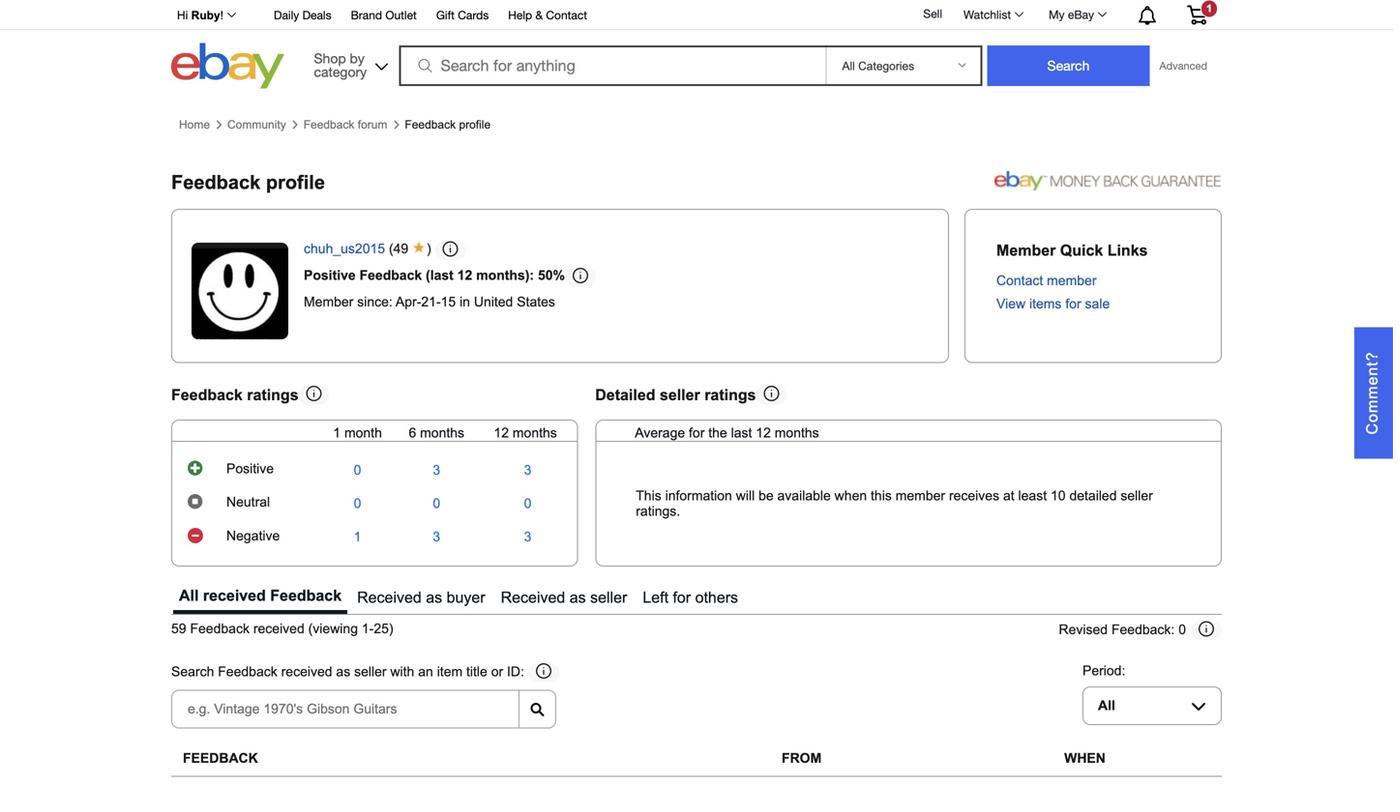 Task type: describe. For each thing, give the bounding box(es) containing it.
apr-
[[396, 295, 421, 310]]

member quick links
[[997, 242, 1148, 259]]

for inside "contact member view items for sale"
[[1066, 297, 1082, 312]]

shop by category button
[[305, 43, 392, 85]]

received for received as seller
[[501, 590, 565, 607]]

for for left for others
[[673, 590, 691, 607]]

feedback
[[183, 751, 258, 766]]

detailed seller ratings
[[595, 387, 756, 404]]

in
[[460, 295, 470, 310]]

user profile for chuh_us2015 image
[[192, 243, 288, 340]]

)
[[427, 242, 435, 257]]

neutral
[[226, 495, 270, 510]]

community link
[[227, 118, 286, 131]]

feedback inside button
[[270, 588, 342, 605]]

search feedback received as seller with an item title or id:
[[171, 665, 524, 680]]

all received feedback
[[179, 588, 342, 605]]

my
[[1049, 8, 1065, 21]]

title
[[466, 665, 488, 680]]

member for member since: apr-21-15 in united states
[[304, 295, 354, 310]]

&
[[536, 8, 543, 22]]

my ebay link
[[1038, 3, 1116, 26]]

help
[[508, 8, 532, 22]]

states
[[517, 295, 555, 310]]

positive for positive feedback (last 12 months): 50%
[[304, 268, 356, 283]]

the
[[709, 426, 727, 441]]

received as buyer button
[[351, 583, 491, 615]]

help & contact
[[508, 8, 587, 22]]

select the feedback time period you want to see element
[[1083, 664, 1126, 679]]

home link
[[179, 118, 210, 131]]

0 button down 1 month
[[354, 463, 361, 479]]

this
[[636, 489, 662, 504]]

1 inside account navigation
[[1207, 2, 1213, 14]]

1 link
[[1176, 0, 1219, 28]]

3 button up received as buyer
[[433, 530, 440, 545]]

daily deals
[[274, 8, 331, 22]]

months):
[[476, 268, 534, 283]]

feedback forum link
[[304, 118, 387, 131]]

brand
[[351, 8, 382, 22]]

none submit inside shop by category banner
[[987, 45, 1150, 86]]

others
[[695, 590, 738, 607]]

least
[[1019, 489, 1047, 504]]

at
[[1003, 489, 1015, 504]]

united
[[474, 295, 513, 310]]

25)
[[374, 622, 393, 637]]

3 months from the left
[[775, 426, 819, 441]]

information
[[665, 489, 732, 504]]

my ebay
[[1049, 8, 1094, 21]]

account navigation
[[166, 0, 1222, 30]]

ebay
[[1068, 8, 1094, 21]]

seller inside 'this information will be available when this member receives at least 10 detailed seller ratings.'
[[1121, 489, 1153, 504]]

21-
[[421, 295, 441, 310]]

sell
[[924, 7, 943, 20]]

left for others
[[643, 590, 738, 607]]

revised
[[1059, 623, 1108, 638]]

3 for 3 button on top of received as buyer
[[433, 530, 440, 545]]

59
[[171, 622, 186, 637]]

member for member quick links
[[997, 242, 1056, 259]]

this information will be available when this member receives at least 10 detailed seller ratings.
[[636, 489, 1153, 519]]

since:
[[357, 295, 393, 310]]

daily
[[274, 8, 299, 22]]

community
[[227, 118, 286, 131]]

0 for 0 button under '12 months'
[[524, 496, 532, 511]]

0 horizontal spatial as
[[336, 665, 351, 680]]

with
[[390, 665, 414, 680]]

received as seller
[[501, 590, 627, 607]]

all for all received feedback
[[179, 588, 199, 605]]

items
[[1030, 297, 1062, 312]]

seller up average on the bottom left of the page
[[660, 387, 700, 404]]

all for all
[[1098, 699, 1116, 714]]

when
[[835, 489, 867, 504]]

feedback forum
[[304, 118, 387, 131]]

available
[[778, 489, 831, 504]]

be
[[759, 489, 774, 504]]

feedback profile for feedback profile page for chuh_us2015 element at left
[[171, 172, 325, 193]]

ruby
[[191, 9, 220, 22]]

gift cards link
[[436, 5, 489, 27]]

15
[[441, 295, 456, 310]]

feedback profile main content
[[171, 109, 1393, 787]]

quick
[[1060, 242, 1103, 259]]

contact member link
[[997, 273, 1097, 288]]

item
[[437, 665, 463, 680]]

Search for anything text field
[[402, 47, 822, 84]]

!
[[220, 9, 224, 22]]

view
[[997, 297, 1026, 312]]

watchlist link
[[953, 3, 1033, 26]]

as for buyer
[[426, 590, 442, 607]]

received inside button
[[203, 588, 266, 605]]

revised feedback: 0
[[1059, 623, 1186, 638]]

links
[[1108, 242, 1148, 259]]

ebay money back guarantee policy image
[[995, 168, 1222, 191]]

sale
[[1085, 297, 1110, 312]]

hi
[[177, 9, 188, 22]]

seller inside the received as seller button
[[590, 590, 627, 607]]

3 button down 6 months
[[433, 463, 440, 479]]

id:
[[507, 665, 524, 680]]

0 button down 6 months
[[433, 496, 440, 512]]

seller left with
[[354, 665, 387, 680]]

6 months
[[409, 426, 465, 441]]

search
[[171, 665, 214, 680]]

0 for 0 button underneath 1 month
[[354, 463, 361, 478]]

deals
[[302, 8, 331, 22]]

months for 6 months
[[420, 426, 465, 441]]

all button
[[1083, 687, 1222, 726]]

3 button down '12 months'
[[524, 463, 532, 479]]

this
[[871, 489, 892, 504]]

feedback ratings
[[171, 387, 299, 404]]

1-
[[362, 622, 374, 637]]

comment?
[[1364, 352, 1381, 435]]

chuh_us2015 ( 49
[[304, 242, 409, 257]]

(last
[[426, 268, 454, 283]]



Task type: locate. For each thing, give the bounding box(es) containing it.
0 vertical spatial all
[[179, 588, 199, 605]]

detailed
[[1070, 489, 1117, 504]]

3 for 3 button under 6 months
[[433, 463, 440, 478]]

0 vertical spatial contact
[[546, 8, 587, 22]]

12 months
[[494, 426, 557, 441]]

1 vertical spatial profile
[[266, 172, 325, 193]]

received as seller button
[[495, 583, 633, 615]]

detailed
[[595, 387, 656, 404]]

(viewing
[[308, 622, 358, 637]]

average
[[635, 426, 685, 441]]

received inside button
[[501, 590, 565, 607]]

daily deals link
[[274, 5, 331, 27]]

received inside button
[[357, 590, 422, 607]]

received for search
[[281, 665, 332, 680]]

0 for 0 button underneath 6 months
[[433, 496, 440, 511]]

(
[[389, 242, 393, 257]]

1 vertical spatial member
[[896, 489, 945, 504]]

1 vertical spatial 1
[[333, 426, 341, 441]]

1 horizontal spatial positive
[[304, 268, 356, 283]]

2 vertical spatial received
[[281, 665, 332, 680]]

forum
[[358, 118, 387, 131]]

1 horizontal spatial 12
[[494, 426, 509, 441]]

for inside left for others button
[[673, 590, 691, 607]]

seller left left
[[590, 590, 627, 607]]

all down "period:" at right
[[1098, 699, 1116, 714]]

1 vertical spatial for
[[689, 426, 705, 441]]

as left buyer
[[426, 590, 442, 607]]

as up e.g. vintage 1970's gibson guitars text box on the bottom left
[[336, 665, 351, 680]]

3 up received as seller
[[524, 530, 532, 545]]

0 for 0 button above 1 button
[[354, 496, 361, 511]]

0 vertical spatial feedback profile
[[405, 118, 491, 131]]

2 horizontal spatial months
[[775, 426, 819, 441]]

feedback profile for feedback profile link
[[405, 118, 491, 131]]

home
[[179, 118, 210, 131]]

outlet
[[385, 8, 417, 22]]

0 button down '12 months'
[[524, 496, 532, 512]]

average for the last 12 months
[[635, 426, 819, 441]]

1 up received as buyer
[[354, 530, 361, 545]]

contact inside "contact member view items for sale"
[[997, 273, 1043, 288]]

received down the 59 feedback received (viewing 1-25)
[[281, 665, 332, 680]]

feedback element
[[183, 751, 258, 766]]

help & contact link
[[508, 5, 587, 27]]

feedback profile page for chuh_us2015 element
[[171, 172, 325, 193]]

comment? link
[[1355, 328, 1393, 459]]

ratings.
[[636, 504, 680, 519]]

0 horizontal spatial positive
[[226, 462, 274, 477]]

profile for feedback profile page for chuh_us2015 element at left
[[266, 172, 325, 193]]

chuh_us2015
[[304, 242, 385, 257]]

1 vertical spatial all
[[1098, 699, 1116, 714]]

last
[[731, 426, 752, 441]]

received right buyer
[[501, 590, 565, 607]]

e.g. Vintage 1970's Gibson Guitars text field
[[171, 691, 520, 729]]

member up contact member link
[[997, 242, 1056, 259]]

will
[[736, 489, 755, 504]]

member left since:
[[304, 295, 354, 310]]

member since: apr-21-15 in united states
[[304, 295, 555, 310]]

for right left
[[673, 590, 691, 607]]

1 months from the left
[[420, 426, 465, 441]]

1 vertical spatial positive
[[226, 462, 274, 477]]

period:
[[1083, 664, 1126, 679]]

2 horizontal spatial 12
[[756, 426, 771, 441]]

receives
[[949, 489, 1000, 504]]

received up the 59 feedback received (viewing 1-25)
[[203, 588, 266, 605]]

for left sale
[[1066, 297, 1082, 312]]

member
[[1047, 273, 1097, 288], [896, 489, 945, 504]]

0 horizontal spatial months
[[420, 426, 465, 441]]

received up 25)
[[357, 590, 422, 607]]

feedback profile down community link
[[171, 172, 325, 193]]

contact inside account navigation
[[546, 8, 587, 22]]

feedback profile
[[405, 118, 491, 131], [171, 172, 325, 193]]

1 left month
[[333, 426, 341, 441]]

when
[[1065, 751, 1106, 766]]

as left left
[[570, 590, 586, 607]]

buyer
[[447, 590, 485, 607]]

member inside 'this information will be available when this member receives at least 10 detailed seller ratings.'
[[896, 489, 945, 504]]

positive for positive
[[226, 462, 274, 477]]

0 down 6 months
[[433, 496, 440, 511]]

0 up 1 button
[[354, 496, 361, 511]]

6
[[409, 426, 416, 441]]

months
[[420, 426, 465, 441], [513, 426, 557, 441], [775, 426, 819, 441]]

month
[[344, 426, 382, 441]]

1 horizontal spatial received
[[501, 590, 565, 607]]

1 horizontal spatial as
[[426, 590, 442, 607]]

watchlist
[[964, 8, 1011, 21]]

1 month
[[333, 426, 382, 441]]

0 vertical spatial member
[[997, 242, 1056, 259]]

0 button up 1 button
[[354, 496, 361, 512]]

0 vertical spatial for
[[1066, 297, 1082, 312]]

3 down 6 months
[[433, 463, 440, 478]]

brand outlet link
[[351, 5, 417, 27]]

0 horizontal spatial contact
[[546, 8, 587, 22]]

3 for 3 button underneath '12 months'
[[524, 463, 532, 478]]

2 horizontal spatial 1
[[1207, 2, 1213, 14]]

shop by category
[[314, 50, 367, 80]]

as for seller
[[570, 590, 586, 607]]

2 vertical spatial for
[[673, 590, 691, 607]]

0 vertical spatial profile
[[459, 118, 491, 131]]

0 button
[[354, 463, 361, 479], [354, 496, 361, 512], [433, 496, 440, 512], [524, 496, 532, 512]]

or
[[491, 665, 503, 680]]

1 horizontal spatial months
[[513, 426, 557, 441]]

1 horizontal spatial member
[[997, 242, 1056, 259]]

2 months from the left
[[513, 426, 557, 441]]

2 ratings from the left
[[705, 387, 756, 404]]

0 horizontal spatial profile
[[266, 172, 325, 193]]

negative
[[226, 529, 280, 544]]

1 received from the left
[[357, 590, 422, 607]]

member
[[997, 242, 1056, 259], [304, 295, 354, 310]]

50%
[[538, 268, 565, 283]]

0 horizontal spatial feedback profile
[[171, 172, 325, 193]]

feedback profile right forum
[[405, 118, 491, 131]]

2 vertical spatial 1
[[354, 530, 361, 545]]

1 ratings from the left
[[247, 387, 299, 404]]

when element
[[1065, 751, 1106, 766]]

None submit
[[987, 45, 1150, 86]]

1 horizontal spatial all
[[1098, 699, 1116, 714]]

1 vertical spatial received
[[253, 622, 305, 637]]

3 up received as buyer
[[433, 530, 440, 545]]

1 button
[[354, 530, 361, 545]]

seller
[[660, 387, 700, 404], [1121, 489, 1153, 504], [590, 590, 627, 607], [354, 665, 387, 680]]

12 right last
[[756, 426, 771, 441]]

for
[[1066, 297, 1082, 312], [689, 426, 705, 441], [673, 590, 691, 607]]

0 right "feedback:"
[[1179, 623, 1186, 638]]

contact
[[546, 8, 587, 22], [997, 273, 1043, 288]]

1 horizontal spatial profile
[[459, 118, 491, 131]]

advanced
[[1160, 60, 1208, 72]]

1 horizontal spatial 1
[[354, 530, 361, 545]]

received for received as buyer
[[357, 590, 422, 607]]

12 right 6 months
[[494, 426, 509, 441]]

all received feedback button
[[173, 583, 347, 615]]

3 for 3 button over received as seller
[[524, 530, 532, 545]]

as inside the received as buyer button
[[426, 590, 442, 607]]

1 horizontal spatial member
[[1047, 273, 1097, 288]]

0 horizontal spatial 12
[[457, 268, 473, 283]]

ratings
[[247, 387, 299, 404], [705, 387, 756, 404]]

received down all received feedback button
[[253, 622, 305, 637]]

months for 12 months
[[513, 426, 557, 441]]

0 horizontal spatial all
[[179, 588, 199, 605]]

0 horizontal spatial 1
[[333, 426, 341, 441]]

12
[[457, 268, 473, 283], [494, 426, 509, 441], [756, 426, 771, 441]]

profile
[[459, 118, 491, 131], [266, 172, 325, 193]]

positive
[[304, 268, 356, 283], [226, 462, 274, 477]]

2 received from the left
[[501, 590, 565, 607]]

all
[[179, 588, 199, 605], [1098, 699, 1116, 714]]

category
[[314, 64, 367, 80]]

feedback:
[[1112, 623, 1175, 638]]

3 button up received as seller
[[524, 530, 532, 545]]

view items for sale link
[[997, 297, 1110, 312]]

profile for feedback profile link
[[459, 118, 491, 131]]

all inside button
[[179, 588, 199, 605]]

3 down '12 months'
[[524, 463, 532, 478]]

as
[[426, 590, 442, 607], [570, 590, 586, 607], [336, 665, 351, 680]]

by
[[350, 50, 365, 66]]

1 up advanced
[[1207, 2, 1213, 14]]

0 horizontal spatial ratings
[[247, 387, 299, 404]]

member inside "contact member view items for sale"
[[1047, 273, 1097, 288]]

1 for 1 month
[[333, 426, 341, 441]]

all inside dropdown button
[[1098, 699, 1116, 714]]

seller right detailed
[[1121, 489, 1153, 504]]

shop by category banner
[[166, 0, 1222, 94]]

for for average for the last 12 months
[[689, 426, 705, 441]]

0 horizontal spatial received
[[357, 590, 422, 607]]

49
[[393, 242, 409, 257]]

1 horizontal spatial ratings
[[705, 387, 756, 404]]

2 horizontal spatial as
[[570, 590, 586, 607]]

shop
[[314, 50, 346, 66]]

0 vertical spatial received
[[203, 588, 266, 605]]

1 vertical spatial contact
[[997, 273, 1043, 288]]

0 down '12 months'
[[524, 496, 532, 511]]

an
[[418, 665, 433, 680]]

0 vertical spatial positive
[[304, 268, 356, 283]]

from element
[[782, 751, 822, 766]]

member right this
[[896, 489, 945, 504]]

received for 59
[[253, 622, 305, 637]]

positive down chuh_us2015 link
[[304, 268, 356, 283]]

feedback profile link
[[405, 118, 491, 131]]

received as buyer
[[357, 590, 485, 607]]

positive up neutral
[[226, 462, 274, 477]]

as inside the received as seller button
[[570, 590, 586, 607]]

1 for 1 button
[[354, 530, 361, 545]]

left
[[643, 590, 669, 607]]

0 vertical spatial 1
[[1207, 2, 1213, 14]]

0 horizontal spatial member
[[304, 295, 354, 310]]

feedback score is 49 element
[[393, 242, 409, 260]]

contact right the &
[[546, 8, 587, 22]]

1 vertical spatial feedback profile
[[171, 172, 325, 193]]

1 horizontal spatial feedback profile
[[405, 118, 491, 131]]

0 down 1 month
[[354, 463, 361, 478]]

0 vertical spatial member
[[1047, 273, 1097, 288]]

gift cards
[[436, 8, 489, 22]]

1 vertical spatial member
[[304, 295, 354, 310]]

1 horizontal spatial contact
[[997, 273, 1043, 288]]

member up the view items for sale link
[[1047, 273, 1097, 288]]

0
[[354, 463, 361, 478], [354, 496, 361, 511], [433, 496, 440, 511], [524, 496, 532, 511], [1179, 623, 1186, 638]]

from
[[782, 751, 822, 766]]

12 right (last
[[457, 268, 473, 283]]

all up 59
[[179, 588, 199, 605]]

for left the
[[689, 426, 705, 441]]

chuh_us2015 link
[[304, 242, 385, 260]]

0 horizontal spatial member
[[896, 489, 945, 504]]

left for others button
[[637, 583, 744, 615]]

contact up view
[[997, 273, 1043, 288]]

10
[[1051, 489, 1066, 504]]



Task type: vqa. For each thing, say whether or not it's contained in the screenshot.


